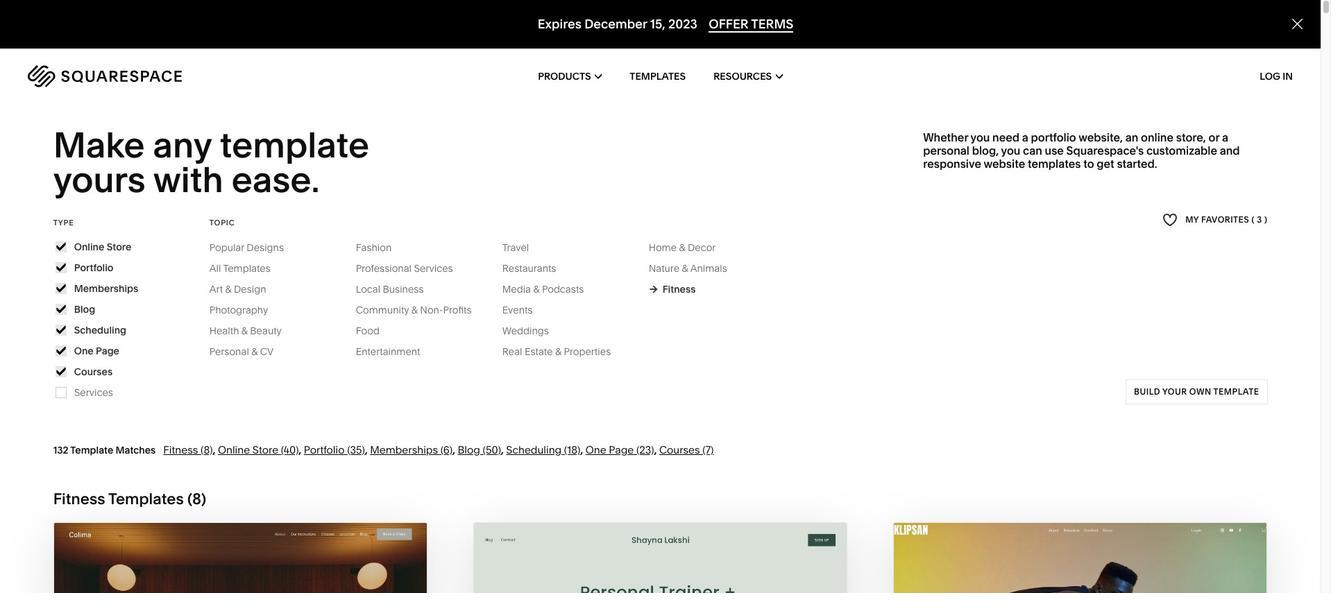 Task type: describe. For each thing, give the bounding box(es) containing it.
real estate & properties link
[[502, 345, 625, 358]]

or
[[1209, 130, 1220, 144]]

personal
[[923, 144, 970, 158]]

colima image
[[54, 523, 427, 593]]

favorites
[[1201, 215, 1249, 225]]

build your own template
[[1134, 386, 1259, 397]]

use
[[1045, 144, 1064, 158]]

build
[[1134, 386, 1160, 397]]

my favorites ( 3 )
[[1186, 215, 1268, 225]]

0 horizontal spatial store
[[107, 241, 131, 253]]

& for decor
[[679, 241, 685, 254]]

customizable
[[1147, 144, 1217, 158]]

online store (40) link
[[218, 443, 299, 457]]

7 , from the left
[[654, 443, 657, 457]]

0 horizontal spatial portfolio
[[74, 261, 113, 274]]

nature & animals
[[649, 262, 727, 275]]

1 vertical spatial store
[[253, 443, 278, 457]]

0 vertical spatial templates
[[630, 70, 686, 83]]

templates link
[[630, 49, 686, 104]]

home
[[649, 241, 677, 254]]

fashion
[[356, 241, 392, 254]]

topic
[[209, 218, 235, 227]]

real
[[502, 345, 522, 358]]

6 , from the left
[[580, 443, 583, 457]]

resources button
[[714, 49, 783, 104]]

health & beauty
[[209, 325, 282, 337]]

travel link
[[502, 241, 543, 254]]

0 vertical spatial blog
[[74, 303, 95, 316]]

professional services
[[356, 262, 453, 275]]

real estate & properties
[[502, 345, 611, 358]]

template inside make any template yours with ease.
[[220, 124, 369, 167]]

& right estate
[[555, 345, 562, 358]]

log             in
[[1260, 70, 1293, 83]]

store,
[[1176, 130, 1206, 144]]

squarespace logo image
[[28, 65, 182, 87]]

cv
[[260, 345, 274, 358]]

( for 3
[[1252, 215, 1255, 225]]

(18)
[[564, 443, 580, 457]]

any
[[153, 124, 212, 167]]

scheduling (18) link
[[506, 443, 580, 457]]

weddings link
[[502, 325, 563, 337]]

health
[[209, 325, 239, 337]]

132
[[53, 444, 68, 457]]

photography link
[[209, 304, 282, 316]]

beauty
[[250, 325, 282, 337]]

fitness (8) link
[[163, 443, 213, 457]]

get
[[1097, 157, 1114, 171]]

templates for fitness templates ( 8 )
[[108, 490, 184, 509]]

estate
[[525, 345, 553, 358]]

0 vertical spatial online
[[74, 241, 104, 253]]

0 horizontal spatial memberships
[[74, 282, 138, 295]]

templates
[[1028, 157, 1081, 171]]

ease.
[[232, 159, 320, 202]]

1 horizontal spatial portfolio
[[304, 443, 345, 457]]

business
[[383, 283, 424, 296]]

entertainment link
[[356, 345, 434, 358]]

my favorites ( 3 ) link
[[1163, 211, 1268, 230]]

need
[[993, 130, 1020, 144]]

fitness link
[[649, 283, 696, 296]]

& for cv
[[251, 345, 258, 358]]

klipsan image
[[894, 523, 1267, 593]]

terms
[[751, 16, 794, 32]]

community & non-profits
[[356, 304, 472, 316]]

expires december 15, 2023
[[538, 16, 697, 32]]

professional
[[356, 262, 412, 275]]

popular
[[209, 241, 244, 254]]

132 template matches
[[53, 444, 156, 457]]

log             in link
[[1260, 70, 1293, 83]]

) for fitness templates ( 8 )
[[201, 490, 206, 509]]

type
[[53, 218, 74, 227]]

matches
[[116, 444, 156, 457]]

1 horizontal spatial page
[[609, 443, 634, 457]]

1 vertical spatial scheduling
[[506, 443, 562, 457]]

weddings
[[502, 325, 549, 337]]

entertainment
[[356, 345, 420, 358]]

to
[[1084, 157, 1094, 171]]

2023
[[668, 16, 697, 32]]

offer terms
[[709, 16, 794, 32]]

properties
[[564, 345, 611, 358]]

0 horizontal spatial scheduling
[[74, 324, 126, 336]]

december
[[584, 16, 647, 32]]

nature
[[649, 262, 680, 275]]

expires
[[538, 16, 582, 32]]

(50)
[[483, 443, 501, 457]]

template inside button
[[1213, 386, 1259, 397]]

build your own template button
[[1126, 379, 1268, 404]]

& for design
[[225, 283, 232, 296]]

food link
[[356, 325, 393, 337]]

fitness (8) , online store (40) , portfolio (35) , memberships (6) , blog (50) , scheduling (18) , one page (23) , courses (7)
[[163, 443, 714, 457]]

fitness for fitness templates ( 8 )
[[53, 490, 105, 509]]

5 , from the left
[[501, 443, 504, 457]]



Task type: locate. For each thing, give the bounding box(es) containing it.
( down fitness (8) link
[[187, 490, 192, 509]]

whether
[[923, 130, 968, 144]]

you left the need
[[971, 130, 990, 144]]

( left 3
[[1252, 215, 1255, 225]]

0 horizontal spatial )
[[201, 490, 206, 509]]

fitness down nature & animals at the top of page
[[663, 283, 696, 296]]

templates for all templates
[[223, 262, 271, 275]]

1 vertical spatial page
[[609, 443, 634, 457]]

1 horizontal spatial templates
[[223, 262, 271, 275]]

in
[[1283, 70, 1293, 83]]

2 a from the left
[[1222, 130, 1228, 144]]

whether you need a portfolio website, an online store, or a personal blog, you can use squarespace's customizable and responsive website templates to get started.
[[923, 130, 1240, 171]]

offer terms link
[[709, 16, 794, 33]]

memberships left "(6)"
[[370, 443, 438, 457]]

1 horizontal spatial template
[[1213, 386, 1259, 397]]

1 vertical spatial online
[[218, 443, 250, 457]]

2 horizontal spatial fitness
[[663, 283, 696, 296]]

1 vertical spatial courses
[[659, 443, 700, 457]]

template
[[220, 124, 369, 167], [1213, 386, 1259, 397]]

you left can in the top of the page
[[1001, 144, 1020, 158]]

0 vertical spatial one
[[74, 345, 94, 357]]

responsive
[[923, 157, 981, 171]]

1 vertical spatial blog
[[458, 443, 480, 457]]

0 vertical spatial portfolio
[[74, 261, 113, 274]]

courses left (7)
[[659, 443, 700, 457]]

(7)
[[703, 443, 714, 457]]

, left online store (40) link
[[213, 443, 215, 457]]

1 vertical spatial template
[[1213, 386, 1259, 397]]

4 , from the left
[[453, 443, 455, 457]]

restaurants link
[[502, 262, 570, 275]]

products
[[538, 70, 591, 83]]

courses
[[74, 366, 113, 378], [659, 443, 700, 457]]

& right home
[[679, 241, 685, 254]]

1 vertical spatial one
[[586, 443, 606, 457]]

memberships
[[74, 282, 138, 295], [370, 443, 438, 457]]

1 a from the left
[[1022, 130, 1028, 144]]

0 vertical spatial memberships
[[74, 282, 138, 295]]

make any template yours with ease. main content
[[0, 0, 1331, 593]]

( for 8
[[187, 490, 192, 509]]

portfolio left (35)
[[304, 443, 345, 457]]

0 horizontal spatial one
[[74, 345, 94, 357]]

, left portfolio (35) link
[[299, 443, 301, 457]]

home & decor link
[[649, 241, 730, 254]]

1 horizontal spatial )
[[1264, 215, 1268, 225]]

1 horizontal spatial scheduling
[[506, 443, 562, 457]]

, left the one page (23) link
[[580, 443, 583, 457]]

online
[[1141, 130, 1174, 144]]

community
[[356, 304, 409, 316]]

art & design link
[[209, 283, 280, 296]]

0 vertical spatial )
[[1264, 215, 1268, 225]]

& right art
[[225, 283, 232, 296]]

1 vertical spatial memberships
[[370, 443, 438, 457]]

fitness left the "(8)"
[[163, 443, 198, 457]]

animals
[[690, 262, 727, 275]]

(35)
[[347, 443, 365, 457]]

& left the non-
[[411, 304, 418, 316]]

0 vertical spatial page
[[96, 345, 119, 357]]

nature & animals link
[[649, 262, 741, 275]]

media & podcasts
[[502, 283, 584, 296]]

0 horizontal spatial blog
[[74, 303, 95, 316]]

photography
[[209, 304, 268, 316]]

0 horizontal spatial online
[[74, 241, 104, 253]]

scheduling up one page
[[74, 324, 126, 336]]

1 horizontal spatial online
[[218, 443, 250, 457]]

2 horizontal spatial templates
[[630, 70, 686, 83]]

0 vertical spatial scheduling
[[74, 324, 126, 336]]

can
[[1023, 144, 1042, 158]]

0 vertical spatial fitness
[[663, 283, 696, 296]]

courses (7) link
[[659, 443, 714, 457]]

art & design
[[209, 283, 266, 296]]

0 horizontal spatial you
[[971, 130, 990, 144]]

make any template yours with ease.
[[53, 124, 377, 202]]

fitness for fitness
[[663, 283, 696, 296]]

& for non-
[[411, 304, 418, 316]]

2 vertical spatial templates
[[108, 490, 184, 509]]

) down the "(8)"
[[201, 490, 206, 509]]

1 horizontal spatial (
[[1252, 215, 1255, 225]]

, left memberships (6) 'link'
[[365, 443, 368, 457]]

1 horizontal spatial store
[[253, 443, 278, 457]]

(23)
[[636, 443, 654, 457]]

own
[[1189, 386, 1211, 397]]

popular designs
[[209, 241, 284, 254]]

0 horizontal spatial (
[[187, 490, 192, 509]]

& for beauty
[[241, 325, 248, 337]]

art
[[209, 283, 223, 296]]

personal & cv link
[[209, 345, 288, 358]]

1 horizontal spatial fitness
[[163, 443, 198, 457]]

a
[[1022, 130, 1028, 144], [1222, 130, 1228, 144]]

)
[[1264, 215, 1268, 225], [201, 490, 206, 509]]

1 horizontal spatial courses
[[659, 443, 700, 457]]

media
[[502, 283, 531, 296]]

) for my favorites ( 3 )
[[1264, 215, 1268, 225]]

memberships down online store
[[74, 282, 138, 295]]

services down one page
[[74, 386, 113, 399]]

portfolio
[[74, 261, 113, 274], [304, 443, 345, 457]]

your
[[1162, 386, 1187, 397]]

travel
[[502, 241, 529, 254]]

template
[[70, 444, 113, 457]]

personal
[[209, 345, 249, 358]]

1 horizontal spatial services
[[414, 262, 453, 275]]

all templates
[[209, 262, 271, 275]]

and
[[1220, 144, 1240, 158]]

) right 3
[[1264, 215, 1268, 225]]

3
[[1257, 215, 1262, 225]]

templates down 15,
[[630, 70, 686, 83]]

restaurants
[[502, 262, 556, 275]]

online right the "(8)"
[[218, 443, 250, 457]]

products button
[[538, 49, 602, 104]]

local business
[[356, 283, 424, 296]]

0 horizontal spatial fitness
[[53, 490, 105, 509]]

2 , from the left
[[299, 443, 301, 457]]

&
[[679, 241, 685, 254], [682, 262, 688, 275], [225, 283, 232, 296], [533, 283, 540, 296], [411, 304, 418, 316], [241, 325, 248, 337], [251, 345, 258, 358], [555, 345, 562, 358]]

1 vertical spatial templates
[[223, 262, 271, 275]]

offer
[[709, 16, 749, 32]]

portfolio down online store
[[74, 261, 113, 274]]

scheduling left (18)
[[506, 443, 562, 457]]

squarespace logo link
[[28, 65, 281, 87]]

templates down matches
[[108, 490, 184, 509]]

1 vertical spatial services
[[74, 386, 113, 399]]

0 horizontal spatial templates
[[108, 490, 184, 509]]

1 vertical spatial portfolio
[[304, 443, 345, 457]]

portfolio (35) link
[[304, 443, 365, 457]]

with
[[153, 159, 223, 202]]

0 vertical spatial (
[[1252, 215, 1255, 225]]

8
[[192, 490, 201, 509]]

2 vertical spatial fitness
[[53, 490, 105, 509]]

blog (50) link
[[458, 443, 501, 457]]

& left cv on the left bottom
[[251, 345, 258, 358]]

website
[[984, 157, 1025, 171]]

all
[[209, 262, 221, 275]]

one page (23) link
[[586, 443, 654, 457]]

0 horizontal spatial page
[[96, 345, 119, 357]]

blog up one page
[[74, 303, 95, 316]]

blog right "(6)"
[[458, 443, 480, 457]]

professional services link
[[356, 262, 467, 275]]

0 vertical spatial template
[[220, 124, 369, 167]]

one
[[74, 345, 94, 357], [586, 443, 606, 457]]

resources
[[714, 70, 772, 83]]

local business link
[[356, 283, 438, 296]]

services
[[414, 262, 453, 275], [74, 386, 113, 399]]

popular designs link
[[209, 241, 298, 254]]

0 vertical spatial courses
[[74, 366, 113, 378]]

3 , from the left
[[365, 443, 368, 457]]

events link
[[502, 304, 547, 316]]

15,
[[650, 16, 665, 32]]

portfolio
[[1031, 130, 1076, 144]]

& right nature at the top of page
[[682, 262, 688, 275]]

a right or
[[1222, 130, 1228, 144]]

1 vertical spatial (
[[187, 490, 192, 509]]

profits
[[443, 304, 472, 316]]

templates down popular designs
[[223, 262, 271, 275]]

1 vertical spatial )
[[201, 490, 206, 509]]

fitness down template
[[53, 490, 105, 509]]

1 horizontal spatial memberships
[[370, 443, 438, 457]]

media & podcasts link
[[502, 283, 598, 296]]

0 horizontal spatial courses
[[74, 366, 113, 378]]

& for podcasts
[[533, 283, 540, 296]]

1 , from the left
[[213, 443, 215, 457]]

fashion link
[[356, 241, 406, 254]]

, left scheduling (18) link
[[501, 443, 504, 457]]

(8)
[[201, 443, 213, 457]]

an
[[1126, 130, 1138, 144]]

lakshi image
[[474, 523, 847, 593]]

a right the need
[[1022, 130, 1028, 144]]

, left "courses (7)" link on the bottom
[[654, 443, 657, 457]]

(6)
[[441, 443, 453, 457]]

services up business
[[414, 262, 453, 275]]

0 vertical spatial store
[[107, 241, 131, 253]]

online down yours
[[74, 241, 104, 253]]

events
[[502, 304, 533, 316]]

1 horizontal spatial a
[[1222, 130, 1228, 144]]

memberships (6) link
[[370, 443, 453, 457]]

design
[[234, 283, 266, 296]]

non-
[[420, 304, 443, 316]]

0 horizontal spatial a
[[1022, 130, 1028, 144]]

make
[[53, 124, 145, 167]]

blog,
[[972, 144, 999, 158]]

log
[[1260, 70, 1280, 83]]

0 horizontal spatial services
[[74, 386, 113, 399]]

1 horizontal spatial one
[[586, 443, 606, 457]]

0 vertical spatial services
[[414, 262, 453, 275]]

1 horizontal spatial blog
[[458, 443, 480, 457]]

local
[[356, 283, 380, 296]]

one page
[[74, 345, 119, 357]]

& right health
[[241, 325, 248, 337]]

& for animals
[[682, 262, 688, 275]]

courses down one page
[[74, 366, 113, 378]]

1 horizontal spatial you
[[1001, 144, 1020, 158]]

, left blog (50) link
[[453, 443, 455, 457]]

fitness for fitness (8) , online store (40) , portfolio (35) , memberships (6) , blog (50) , scheduling (18) , one page (23) , courses (7)
[[163, 443, 198, 457]]

1 vertical spatial fitness
[[163, 443, 198, 457]]

& right media
[[533, 283, 540, 296]]

( inside my favorites ( 3 ) link
[[1252, 215, 1255, 225]]

0 horizontal spatial template
[[220, 124, 369, 167]]



Task type: vqa. For each thing, say whether or not it's contained in the screenshot.
the middle Templates
yes



